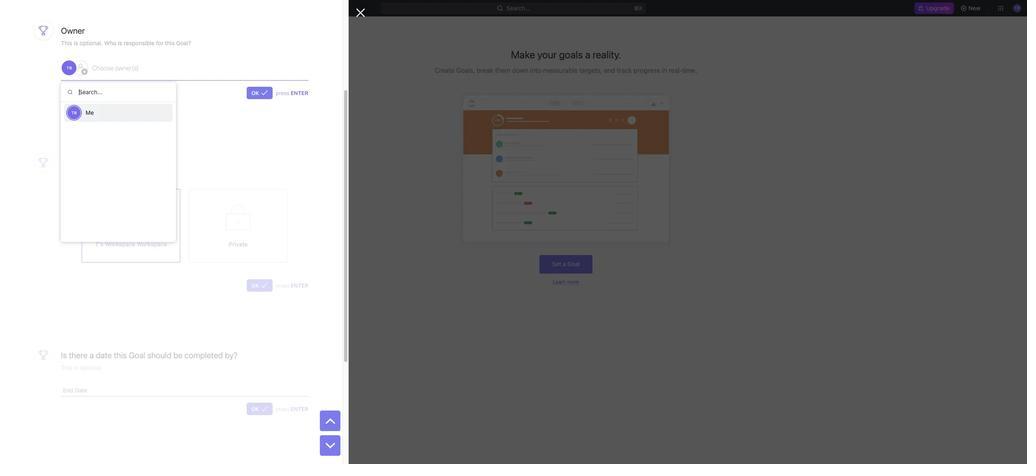 Task type: describe. For each thing, give the bounding box(es) containing it.
tree inside sidebar navigation
[[3, 171, 101, 282]]

2 press enter from the top
[[276, 282, 308, 289]]

press for is there a date this goal should be completed by?
[[276, 406, 290, 412]]

goals
[[559, 49, 583, 60]]

tb inside dropdown button
[[67, 65, 72, 70]]

goals,
[[457, 67, 475, 74]]

enter for owner
[[291, 90, 308, 96]]

ok for is there a date this goal should be completed by?
[[252, 406, 259, 412]]

t's
[[95, 241, 104, 248]]

press enter for owner
[[276, 90, 308, 96]]

measurable
[[543, 67, 578, 74]]

owner
[[61, 26, 85, 35]]

upgrade
[[927, 5, 950, 12]]

2 workspace from the left
[[137, 241, 167, 248]]

⌘k
[[634, 5, 643, 12]]

set a goal
[[553, 260, 580, 267]]

learn more link
[[553, 279, 580, 285]]

in
[[662, 67, 667, 74]]

is there a date this goal should be completed by?
[[61, 350, 238, 360]]

by?
[[225, 350, 238, 360]]

2 ok from the top
[[252, 282, 259, 289]]

is
[[61, 350, 67, 360]]

me
[[86, 109, 94, 116]]

create
[[435, 67, 455, 74]]

more
[[568, 279, 580, 285]]

2 press from the top
[[276, 282, 290, 289]]



Task type: locate. For each thing, give the bounding box(es) containing it.
press enter for is there a date this goal should be completed by?
[[276, 406, 308, 412]]

Search... text field
[[61, 82, 176, 102]]

a right 'set'
[[563, 260, 566, 267]]

1 press from the top
[[276, 90, 290, 96]]

1 vertical spatial ok button
[[247, 279, 273, 292]]

0 vertical spatial tb
[[67, 65, 72, 70]]

tb left "choose"
[[67, 65, 72, 70]]

2 vertical spatial press enter
[[276, 406, 308, 412]]

3 enter from the top
[[291, 406, 308, 412]]

search...
[[507, 5, 531, 12]]

1 horizontal spatial workspace
[[137, 241, 167, 248]]

1 ok from the top
[[252, 90, 259, 96]]

1 vertical spatial goal
[[129, 350, 145, 360]]

press
[[276, 90, 290, 96], [276, 282, 290, 289], [276, 406, 290, 412]]

learn more
[[553, 279, 580, 285]]

targets,
[[580, 67, 603, 74]]

progress
[[634, 67, 660, 74]]

2 enter from the top
[[291, 282, 308, 289]]

this
[[114, 350, 127, 360]]

1 horizontal spatial a
[[563, 260, 566, 267]]

0 vertical spatial ok button
[[247, 87, 273, 99]]

3 press from the top
[[276, 406, 290, 412]]

goal right this
[[129, 350, 145, 360]]

2 vertical spatial a
[[90, 350, 94, 360]]

2 ok button from the top
[[247, 279, 273, 292]]

1 vertical spatial a
[[563, 260, 566, 267]]

1 vertical spatial press enter
[[276, 282, 308, 289]]

date
[[96, 350, 112, 360]]

1 enter from the top
[[291, 90, 308, 96]]

ok for owner
[[252, 90, 259, 96]]

2 horizontal spatial a
[[586, 49, 591, 60]]

new button
[[958, 2, 986, 15]]

tb
[[67, 65, 72, 70], [71, 110, 77, 115]]

set
[[553, 260, 562, 267]]

1 ok button from the top
[[247, 87, 273, 99]]

real-
[[669, 67, 683, 74]]

reality.
[[593, 49, 621, 60]]

be
[[174, 350, 183, 360]]

dialog
[[0, 0, 365, 464]]

1 vertical spatial tb
[[71, 110, 77, 115]]

goal right 'set'
[[568, 260, 580, 267]]

private
[[229, 241, 248, 248]]

and
[[604, 67, 616, 74]]

1 vertical spatial press
[[276, 282, 290, 289]]

3 ok button from the top
[[247, 403, 273, 415]]

your
[[538, 49, 557, 60]]

3 ok from the top
[[252, 406, 259, 412]]

tb left the me
[[71, 110, 77, 115]]

break
[[477, 67, 494, 74]]

down
[[512, 67, 529, 74]]

a
[[586, 49, 591, 60], [563, 260, 566, 267], [90, 350, 94, 360]]

new
[[969, 5, 981, 12]]

0 vertical spatial goal
[[568, 260, 580, 267]]

there
[[69, 350, 88, 360]]

1 press enter from the top
[[276, 90, 308, 96]]

t's workspace workspace
[[95, 241, 167, 248]]

track
[[617, 67, 632, 74]]

choose
[[92, 64, 114, 72]]

2 vertical spatial enter
[[291, 406, 308, 412]]

press enter
[[276, 90, 308, 96], [276, 282, 308, 289], [276, 406, 308, 412]]

1 workspace from the left
[[105, 241, 135, 248]]

ok button for is there a date this goal should be completed by?
[[247, 403, 273, 415]]

2 vertical spatial press
[[276, 406, 290, 412]]

owner(s)
[[115, 64, 139, 72]]

1 vertical spatial enter
[[291, 282, 308, 289]]

1 vertical spatial ok
[[252, 282, 259, 289]]

1 horizontal spatial goal
[[568, 260, 580, 267]]

0 vertical spatial enter
[[291, 90, 308, 96]]

2 vertical spatial ok
[[252, 406, 259, 412]]

time.
[[683, 67, 698, 74]]

learn
[[553, 279, 566, 285]]

sidebar navigation
[[0, 16, 105, 464]]

0 vertical spatial press enter
[[276, 90, 308, 96]]

ok button for owner
[[247, 87, 273, 99]]

3 press enter from the top
[[276, 406, 308, 412]]

tb button
[[61, 60, 89, 76]]

ok button
[[247, 87, 273, 99], [247, 279, 273, 292], [247, 403, 273, 415]]

0 vertical spatial press
[[276, 90, 290, 96]]

enter for is there a date this goal should be completed by?
[[291, 406, 308, 412]]

a up targets,
[[586, 49, 591, 60]]

2 vertical spatial ok button
[[247, 403, 273, 415]]

make
[[511, 49, 535, 60]]

upgrade link
[[915, 2, 954, 14]]

ok
[[252, 90, 259, 96], [252, 282, 259, 289], [252, 406, 259, 412]]

press for owner
[[276, 90, 290, 96]]

enter
[[291, 90, 308, 96], [291, 282, 308, 289], [291, 406, 308, 412]]

completed
[[185, 350, 223, 360]]

0 horizontal spatial goal
[[129, 350, 145, 360]]

a left date on the left of the page
[[90, 350, 94, 360]]

0 vertical spatial ok
[[252, 90, 259, 96]]

them
[[496, 67, 511, 74]]

create goals, break them down into measurable targets, and track progress in real-time.
[[435, 67, 698, 74]]

tree
[[3, 171, 101, 282]]

0 horizontal spatial a
[[90, 350, 94, 360]]

should
[[147, 350, 172, 360]]

make your goals a reality.
[[511, 49, 621, 60]]

0 horizontal spatial workspace
[[105, 241, 135, 248]]

workspace
[[105, 241, 135, 248], [137, 241, 167, 248]]

0 vertical spatial a
[[586, 49, 591, 60]]

dialog containing owner
[[0, 0, 365, 464]]

goal
[[568, 260, 580, 267], [129, 350, 145, 360]]

into
[[530, 67, 542, 74]]

choose owner(s)
[[92, 64, 139, 72]]



Task type: vqa. For each thing, say whether or not it's contained in the screenshot.
the Quick Start: Sales & CRM
no



